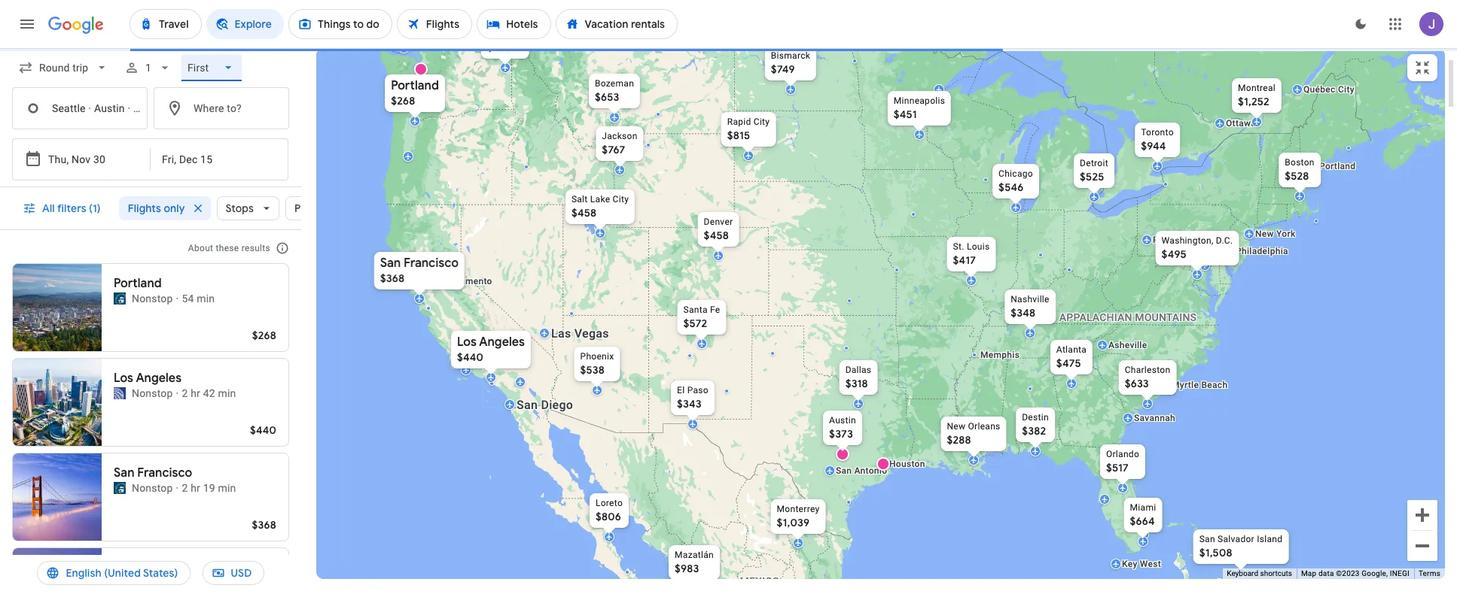 Task type: vqa. For each thing, say whether or not it's contained in the screenshot.


Task type: describe. For each thing, give the bounding box(es) containing it.
filters form
[[0, 48, 301, 188]]

664 US dollars text field
[[1130, 515, 1155, 529]]

3 · from the left
[[177, 102, 180, 114]]

los angeles $440
[[457, 335, 525, 365]]

miami
[[1130, 503, 1156, 514]]

458 US dollars text field
[[571, 206, 596, 220]]

hr for angeles
[[191, 388, 200, 400]]

$440 inside los angeles $440
[[457, 351, 483, 365]]

jackson
[[602, 131, 637, 142]]

san francisco $368
[[380, 256, 458, 285]]

loreto $806
[[595, 499, 622, 524]]

1039 US dollars text field
[[777, 517, 809, 530]]

1 · from the left
[[88, 102, 91, 114]]

new orleans $288
[[947, 422, 1000, 447]]

atlanta
[[1056, 345, 1086, 355]]

usd button
[[202, 556, 264, 592]]

1252 US dollars text field
[[1238, 95, 1269, 108]]

$517
[[1106, 462, 1128, 475]]

austin inside filters form
[[94, 102, 125, 114]]

mexico
[[740, 576, 779, 588]]

min for 19
[[218, 483, 236, 495]]

$368 inside the san francisco $368
[[380, 272, 404, 285]]

las inside map region
[[551, 327, 571, 341]]

268 US dollars text field
[[252, 329, 276, 343]]

fe
[[710, 305, 720, 316]]

475 US dollars text field
[[1056, 357, 1081, 371]]

0 horizontal spatial las vegas
[[114, 561, 169, 576]]

united image
[[114, 388, 126, 400]]

data
[[1319, 570, 1334, 578]]

14 hr 51 min
[[171, 578, 231, 590]]

flights only button
[[119, 191, 211, 227]]

653 US dollars text field
[[595, 90, 619, 104]]

denver
[[703, 217, 733, 227]]

main menu image
[[18, 15, 36, 33]]

san salvador island $1,508
[[1199, 535, 1282, 560]]

stops button
[[217, 191, 279, 227]]

keyboard
[[1227, 570, 1258, 578]]

paso
[[687, 386, 708, 396]]

0 horizontal spatial 368 us dollars text field
[[252, 519, 276, 532]]

1 for 1 stop
[[132, 578, 138, 590]]

525 US dollars text field
[[1080, 170, 1104, 184]]

charleston
[[1125, 365, 1170, 376]]

bozeman
[[595, 78, 634, 89]]

price button
[[285, 191, 346, 227]]

382 US dollars text field
[[1022, 425, 1046, 438]]

york
[[1276, 229, 1295, 239]]

toronto $944
[[1141, 127, 1174, 153]]

usd
[[231, 567, 252, 581]]

all
[[42, 202, 55, 215]]

$572
[[683, 317, 707, 331]]

$458 inside denver $458
[[703, 229, 729, 243]]

all filters (1)
[[42, 202, 101, 215]]

318 US dollars text field
[[845, 377, 868, 391]]

$546
[[998, 181, 1023, 194]]

2 horizontal spatial portland
[[1319, 161, 1355, 172]]

$475
[[1056, 357, 1081, 371]]

54
[[182, 293, 194, 305]]

austin inside map region
[[829, 416, 856, 426]]

$318
[[845, 377, 868, 391]]

los for los angeles $440
[[457, 335, 476, 350]]

nonstop for los angeles
[[132, 388, 173, 400]]

francisco for san francisco $368
[[403, 256, 458, 271]]

538 US dollars text field
[[580, 364, 604, 377]]

las vegas inside map region
[[551, 327, 609, 341]]

$653
[[595, 90, 619, 104]]

$348
[[1010, 307, 1035, 320]]

filters
[[57, 202, 86, 215]]

633 US dollars text field
[[1125, 377, 1149, 391]]

québec
[[1303, 84, 1335, 95]]

phoenix
[[580, 352, 614, 362]]

2 for san francisco
[[182, 483, 188, 495]]

alaska image
[[114, 293, 126, 305]]

343 US dollars text field
[[677, 398, 701, 411]]

hr for francisco
[[191, 483, 200, 495]]

terms link
[[1419, 570, 1441, 578]]

angeles for los angeles $440
[[479, 335, 525, 350]]

chicago $546
[[998, 169, 1033, 194]]

these
[[216, 243, 239, 254]]

city for rapid city $815
[[753, 117, 770, 127]]

savannah
[[1134, 413, 1175, 424]]

boston
[[1285, 157, 1314, 168]]

about
[[188, 243, 213, 254]]

Departure text field
[[48, 139, 117, 180]]

google,
[[1362, 570, 1388, 578]]

map
[[1301, 570, 1317, 578]]

view smaller map image
[[1414, 59, 1432, 77]]

only
[[164, 202, 185, 215]]

14
[[171, 578, 183, 590]]

alaska image for las vegas
[[114, 578, 126, 590]]

mazatlán
[[674, 551, 714, 561]]

seattle · austin · houston ·
[[52, 102, 183, 114]]

houston inside filters form
[[133, 102, 174, 114]]

mazatlán $983
[[674, 551, 714, 576]]

memphis
[[980, 350, 1019, 361]]

528 US dollars text field
[[1285, 169, 1309, 183]]

inegi
[[1390, 570, 1410, 578]]

san for san diego
[[516, 398, 537, 413]]

salt
[[571, 194, 587, 205]]

2 vertical spatial hr
[[186, 578, 195, 590]]

nonstop for san francisco
[[132, 483, 173, 495]]

$806
[[595, 511, 621, 524]]

$749
[[771, 63, 795, 76]]

st. louis $417
[[953, 242, 990, 267]]

268 US dollars text field
[[391, 94, 415, 108]]

$268 inside portland $268
[[391, 94, 415, 108]]

1 for 1
[[146, 62, 152, 74]]

d.c.
[[1216, 236, 1233, 246]]

dallas
[[845, 365, 871, 376]]

alaska image for san francisco
[[114, 483, 126, 495]]

denver $458
[[703, 217, 733, 243]]

$298 button
[[478, 21, 532, 71]]

santa
[[683, 305, 707, 316]]

min for 42
[[218, 388, 236, 400]]

orlando $517
[[1106, 450, 1139, 475]]

bismarck $749
[[771, 50, 810, 76]]

1 stop
[[132, 578, 162, 590]]

mountains
[[1135, 312, 1196, 324]]

city for québec city
[[1338, 84, 1354, 95]]

myrtle beach
[[1171, 380, 1228, 391]]

2 · from the left
[[128, 102, 131, 114]]

$1,252
[[1238, 95, 1269, 108]]

0 horizontal spatial portland
[[114, 276, 162, 291]]

767 US dollars text field
[[602, 143, 625, 157]]

san francisco
[[114, 466, 192, 481]]

boston $528
[[1285, 157, 1314, 183]]

seattle
[[52, 102, 86, 114]]

appalachian mountains
[[1059, 312, 1196, 324]]

417 US dollars text field
[[953, 254, 976, 267]]

city inside 'salt lake city $458'
[[612, 194, 629, 205]]

west
[[1140, 560, 1161, 570]]

philadelphia
[[1235, 246, 1288, 257]]

944 US dollars text field
[[1141, 139, 1166, 153]]

orlando
[[1106, 450, 1139, 460]]

pittsburgh
[[1153, 235, 1197, 246]]

983 US dollars text field
[[674, 563, 699, 576]]

298 US dollars text field
[[487, 41, 511, 54]]

rapid city $815
[[727, 117, 770, 142]]



Task type: locate. For each thing, give the bounding box(es) containing it.
1 horizontal spatial vegas
[[574, 327, 609, 341]]

terms
[[1419, 570, 1441, 578]]

new up philadelphia
[[1255, 229, 1274, 239]]

$633
[[1125, 377, 1149, 391]]

1 vertical spatial angeles
[[136, 371, 182, 386]]

2 2 from the top
[[182, 483, 188, 495]]

1 horizontal spatial $268
[[391, 94, 415, 108]]

1 vertical spatial houston
[[889, 459, 925, 470]]

atlanta $475
[[1056, 345, 1086, 371]]

$664
[[1130, 515, 1155, 529]]

0 horizontal spatial city
[[612, 194, 629, 205]]

2 vertical spatial city
[[612, 194, 629, 205]]

0 horizontal spatial los
[[114, 371, 133, 386]]

shortcuts
[[1260, 570, 1292, 578]]

$1,508
[[1199, 547, 1232, 560]]

$298
[[487, 41, 511, 54]]

0 horizontal spatial $268
[[252, 329, 276, 343]]

about these results
[[188, 243, 270, 254]]

373 US dollars text field
[[829, 428, 853, 441]]

1 horizontal spatial austin
[[829, 416, 856, 426]]

1 alaska image from the top
[[114, 483, 126, 495]]

546 US dollars text field
[[998, 181, 1023, 194]]

 image left 2 hr 42 min
[[176, 386, 179, 401]]

$368 up usd button
[[252, 519, 276, 532]]

san inside san salvador island $1,508
[[1199, 535, 1215, 545]]

houston right antonio
[[889, 459, 925, 470]]

las up 1 stop
[[114, 561, 133, 576]]

1 vertical spatial nonstop
[[132, 388, 173, 400]]

0 horizontal spatial francisco
[[137, 466, 192, 481]]

keyboard shortcuts button
[[1227, 569, 1292, 580]]

alaska image down san francisco on the bottom of the page
[[114, 483, 126, 495]]

1 nonstop from the top
[[132, 293, 173, 305]]

alaska image left 1 stop
[[114, 578, 126, 590]]

portland right boston $528
[[1319, 161, 1355, 172]]

nonstop
[[132, 293, 173, 305], [132, 388, 173, 400], [132, 483, 173, 495]]

 image
[[176, 291, 179, 307]]

0 vertical spatial 2
[[182, 388, 188, 400]]

1 horizontal spatial portland
[[391, 78, 439, 93]]

$368 left sacramento
[[380, 272, 404, 285]]

 image for los angeles
[[176, 386, 179, 401]]

1 horizontal spatial 368 us dollars text field
[[380, 272, 404, 285]]

$458 inside 'salt lake city $458'
[[571, 206, 596, 220]]

miami $664
[[1130, 503, 1156, 529]]

0 horizontal spatial $458
[[571, 206, 596, 220]]

51
[[198, 578, 210, 590]]

montreal
[[1238, 83, 1275, 93]]

1 vertical spatial vegas
[[135, 561, 169, 576]]

1 button
[[118, 50, 179, 86]]

1 vertical spatial new
[[947, 422, 965, 432]]

0 vertical spatial  image
[[176, 386, 179, 401]]

$983
[[674, 563, 699, 576]]

washington, d.c. $495
[[1161, 236, 1233, 261]]

1 horizontal spatial city
[[753, 117, 770, 127]]

0 horizontal spatial 1
[[132, 578, 138, 590]]

1 vertical spatial $458
[[703, 229, 729, 243]]

antonio
[[854, 466, 887, 477]]

new inside new orleans $288
[[947, 422, 965, 432]]

1 horizontal spatial houston
[[889, 459, 925, 470]]

$288
[[947, 434, 971, 447]]

451 US dollars text field
[[893, 108, 917, 121]]

3 nonstop from the top
[[132, 483, 173, 495]]

san
[[380, 256, 401, 271], [516, 398, 537, 413], [114, 466, 134, 481], [836, 466, 852, 477], [1199, 535, 1215, 545]]

517 US dollars text field
[[1106, 462, 1128, 475]]

los for los angeles
[[114, 371, 133, 386]]

368 us dollars text field left sacramento
[[380, 272, 404, 285]]

288 US dollars text field
[[947, 434, 971, 447]]

1 2 from the top
[[182, 388, 188, 400]]

dallas $318
[[845, 365, 871, 391]]

2 horizontal spatial city
[[1338, 84, 1354, 95]]

vegas up phoenix
[[574, 327, 609, 341]]

about these results image
[[264, 230, 300, 267]]

flights only
[[128, 202, 185, 215]]

new for new orleans $288
[[947, 422, 965, 432]]

francisco up sacramento
[[403, 256, 458, 271]]

348 US dollars text field
[[1010, 307, 1035, 320]]

key west
[[1122, 560, 1161, 570]]

states)
[[143, 567, 178, 581]]

2 vertical spatial nonstop
[[132, 483, 173, 495]]

ottawa
[[1226, 118, 1256, 129]]

san for san francisco
[[114, 466, 134, 481]]

las vegas
[[551, 327, 609, 341], [114, 561, 169, 576]]

0 horizontal spatial new
[[947, 422, 965, 432]]

angeles
[[479, 335, 525, 350], [136, 371, 182, 386]]

1 vertical spatial $268
[[252, 329, 276, 343]]

0 vertical spatial angeles
[[479, 335, 525, 350]]

san for san antonio
[[836, 466, 852, 477]]

charleston $633
[[1125, 365, 1170, 391]]

Return text field
[[162, 139, 237, 180]]

las vegas up 1 stop
[[114, 561, 169, 576]]

 image for san francisco
[[176, 481, 179, 496]]

0 vertical spatial portland
[[391, 78, 439, 93]]

min for 51
[[213, 578, 231, 590]]

0 vertical spatial austin
[[94, 102, 125, 114]]

0 vertical spatial $458
[[571, 206, 596, 220]]

detroit
[[1080, 158, 1108, 169]]

vegas inside map region
[[574, 327, 609, 341]]

1 horizontal spatial $458
[[703, 229, 729, 243]]

francisco inside the san francisco $368
[[403, 256, 458, 271]]

1 vertical spatial los
[[114, 371, 133, 386]]

price
[[294, 202, 320, 215]]

los up united icon
[[114, 371, 133, 386]]

1 vertical spatial $368
[[252, 519, 276, 532]]

hr
[[191, 388, 200, 400], [191, 483, 200, 495], [186, 578, 195, 590]]

houston inside map region
[[889, 459, 925, 470]]

nonstop for portland
[[132, 293, 173, 305]]

st.
[[953, 242, 964, 252]]

1 vertical spatial 2
[[182, 483, 188, 495]]

city right lake
[[612, 194, 629, 205]]

alaska image
[[114, 483, 126, 495], [114, 578, 126, 590]]

san for san salvador island $1,508
[[1199, 535, 1215, 545]]

nonstop down los angeles
[[132, 388, 173, 400]]

change appearance image
[[1343, 6, 1379, 42]]

0 vertical spatial city
[[1338, 84, 1354, 95]]

min right 42
[[218, 388, 236, 400]]

1 vertical spatial 1
[[132, 578, 138, 590]]

1 horizontal spatial los
[[457, 335, 476, 350]]

1
[[146, 62, 152, 74], [132, 578, 138, 590]]

english
[[66, 567, 102, 581]]

new up 288 us dollars 'text field'
[[947, 422, 965, 432]]

1 vertical spatial 368 us dollars text field
[[252, 519, 276, 532]]

0 horizontal spatial vegas
[[135, 561, 169, 576]]

1508 US dollars text field
[[1199, 547, 1232, 560]]

sacramento
[[441, 276, 492, 287]]

hr right 14
[[186, 578, 195, 590]]

0 horizontal spatial las
[[114, 561, 133, 576]]

2 nonstop from the top
[[132, 388, 173, 400]]

1 horizontal spatial 1
[[146, 62, 152, 74]]

$525
[[1080, 170, 1104, 184]]

map region
[[204, 21, 1457, 592]]

806 US dollars text field
[[595, 511, 621, 524]]

austin up $373
[[829, 416, 856, 426]]

$528
[[1285, 169, 1309, 183]]

$538
[[580, 364, 604, 377]]

440 US dollars text field
[[250, 424, 276, 438]]

francisco for san francisco
[[137, 466, 192, 481]]

city right the québec
[[1338, 84, 1354, 95]]

 image left 2 hr 19 min
[[176, 481, 179, 496]]

$944
[[1141, 139, 1166, 153]]

0 vertical spatial houston
[[133, 102, 174, 114]]

0 vertical spatial los
[[457, 335, 476, 350]]

monterrey
[[777, 505, 819, 515]]

0 horizontal spatial $368
[[252, 519, 276, 532]]

phoenix $538
[[580, 352, 614, 377]]

results
[[242, 243, 270, 254]]

asheville
[[1108, 340, 1147, 351]]

368 us dollars text field up usd button
[[252, 519, 276, 532]]

houston down '1' popup button
[[133, 102, 174, 114]]

0 vertical spatial las
[[551, 327, 571, 341]]

815 US dollars text field
[[727, 129, 750, 142]]

0 vertical spatial $440
[[457, 351, 483, 365]]

2  image from the top
[[176, 481, 179, 496]]

2 for los angeles
[[182, 388, 188, 400]]

1 vertical spatial francisco
[[137, 466, 192, 481]]

0 horizontal spatial ·
[[88, 102, 91, 114]]

min right 19
[[218, 483, 236, 495]]

washington,
[[1161, 236, 1213, 246]]

1 vertical spatial las
[[114, 561, 133, 576]]

2 horizontal spatial ·
[[177, 102, 180, 114]]

1 vertical spatial austin
[[829, 416, 856, 426]]

francisco up 2 hr 19 min
[[137, 466, 192, 481]]

 image
[[176, 386, 179, 401], [176, 481, 179, 496]]

458 US dollars text field
[[703, 229, 729, 243]]

1 vertical spatial hr
[[191, 483, 200, 495]]

$815
[[727, 129, 750, 142]]

portland up alaska icon on the left of the page
[[114, 276, 162, 291]]

0 horizontal spatial austin
[[94, 102, 125, 114]]

1  image from the top
[[176, 386, 179, 401]]

los angeles
[[114, 371, 182, 386]]

nonstop down san francisco on the bottom of the page
[[132, 483, 173, 495]]

$440
[[457, 351, 483, 365], [250, 424, 276, 438]]

chicago
[[998, 169, 1033, 179]]

$343
[[677, 398, 701, 411]]

368 US dollars text field
[[380, 272, 404, 285], [252, 519, 276, 532]]

jackson $767
[[602, 131, 637, 157]]

austin
[[94, 102, 125, 114], [829, 416, 856, 426]]

minneapolis $451
[[893, 96, 945, 121]]

san antonio
[[836, 466, 887, 477]]

min
[[197, 293, 215, 305], [218, 388, 236, 400], [218, 483, 236, 495], [213, 578, 231, 590]]

2 left 19
[[182, 483, 188, 495]]

los inside los angeles $440
[[457, 335, 476, 350]]

portland up 268 us dollars text box
[[391, 78, 439, 93]]

1 horizontal spatial $368
[[380, 272, 404, 285]]

0 vertical spatial $268
[[391, 94, 415, 108]]

new for new york
[[1255, 229, 1274, 239]]

©2023
[[1336, 570, 1360, 578]]

0 horizontal spatial angeles
[[136, 371, 182, 386]]

0 vertical spatial new
[[1255, 229, 1274, 239]]

None field
[[12, 54, 115, 81], [182, 54, 242, 81], [12, 54, 115, 81], [182, 54, 242, 81]]

0 vertical spatial hr
[[191, 388, 200, 400]]

1 up seattle · austin · houston ·
[[146, 62, 152, 74]]

min right 51
[[213, 578, 231, 590]]

keyboard shortcuts
[[1227, 570, 1292, 578]]

2 alaska image from the top
[[114, 578, 126, 590]]

1 horizontal spatial $440
[[457, 351, 483, 365]]

1 horizontal spatial francisco
[[403, 256, 458, 271]]

0 vertical spatial vegas
[[574, 327, 609, 341]]

1 horizontal spatial new
[[1255, 229, 1274, 239]]

2 vertical spatial portland
[[114, 276, 162, 291]]

1 vertical spatial portland
[[1319, 161, 1355, 172]]

1 vertical spatial las vegas
[[114, 561, 169, 576]]

austin right the seattle
[[94, 102, 125, 114]]

1 horizontal spatial ·
[[128, 102, 131, 114]]

2
[[182, 388, 188, 400], [182, 483, 188, 495]]

0 vertical spatial las vegas
[[551, 327, 609, 341]]

749 US dollars text field
[[771, 63, 795, 76]]

vegas up stop
[[135, 561, 169, 576]]

0 horizontal spatial houston
[[133, 102, 174, 114]]

495 US dollars text field
[[1161, 248, 1186, 261]]

0 vertical spatial 368 us dollars text field
[[380, 272, 404, 285]]

0 vertical spatial francisco
[[403, 256, 458, 271]]

destin
[[1022, 413, 1049, 423]]

1 horizontal spatial angeles
[[479, 335, 525, 350]]

0 vertical spatial 1
[[146, 62, 152, 74]]

toronto
[[1141, 127, 1174, 138]]

city inside rapid city $815
[[753, 117, 770, 127]]

montreal $1,252
[[1238, 83, 1275, 108]]

$382
[[1022, 425, 1046, 438]]

1 vertical spatial $440
[[250, 424, 276, 438]]

1 inside popup button
[[146, 62, 152, 74]]

1 horizontal spatial las
[[551, 327, 571, 341]]

0 horizontal spatial $440
[[250, 424, 276, 438]]

572 US dollars text field
[[683, 317, 707, 331]]

440 US dollars text field
[[457, 351, 483, 365]]

houston
[[133, 102, 174, 114], [889, 459, 925, 470]]

$458 down the salt
[[571, 206, 596, 220]]

all filters (1) button
[[14, 191, 113, 227]]

1 left stop
[[132, 578, 138, 590]]

appalachian
[[1059, 312, 1132, 324]]

detroit $525
[[1080, 158, 1108, 184]]

0 vertical spatial nonstop
[[132, 293, 173, 305]]

min right 54
[[197, 293, 215, 305]]

angeles inside los angeles $440
[[479, 335, 525, 350]]

1 vertical spatial city
[[753, 117, 770, 127]]

key
[[1122, 560, 1137, 570]]

$458 down 'denver' on the top of page
[[703, 229, 729, 243]]

None text field
[[12, 87, 148, 130]]

stop
[[141, 578, 162, 590]]

hr left 42
[[191, 388, 200, 400]]

san for san francisco $368
[[380, 256, 401, 271]]

0 vertical spatial $368
[[380, 272, 404, 285]]

0 vertical spatial alaska image
[[114, 483, 126, 495]]

42
[[203, 388, 215, 400]]

los up 440 us dollars text field
[[457, 335, 476, 350]]

angeles for los angeles
[[136, 371, 182, 386]]

$268
[[391, 94, 415, 108], [252, 329, 276, 343]]

stops
[[226, 202, 254, 215]]

city right the rapid
[[753, 117, 770, 127]]

las up diego
[[551, 327, 571, 341]]

louis
[[967, 242, 990, 252]]

2 left 42
[[182, 388, 188, 400]]

destin $382
[[1022, 413, 1049, 438]]

loading results progress bar
[[0, 48, 1457, 51]]

1 vertical spatial  image
[[176, 481, 179, 496]]

nonstop right alaska icon on the left of the page
[[132, 293, 173, 305]]

1 vertical spatial alaska image
[[114, 578, 126, 590]]

1 horizontal spatial las vegas
[[551, 327, 609, 341]]

Where to? text field
[[154, 87, 289, 130]]

las vegas up phoenix
[[551, 327, 609, 341]]

san inside the san francisco $368
[[380, 256, 401, 271]]

hr left 19
[[191, 483, 200, 495]]

minneapolis
[[893, 96, 945, 106]]



